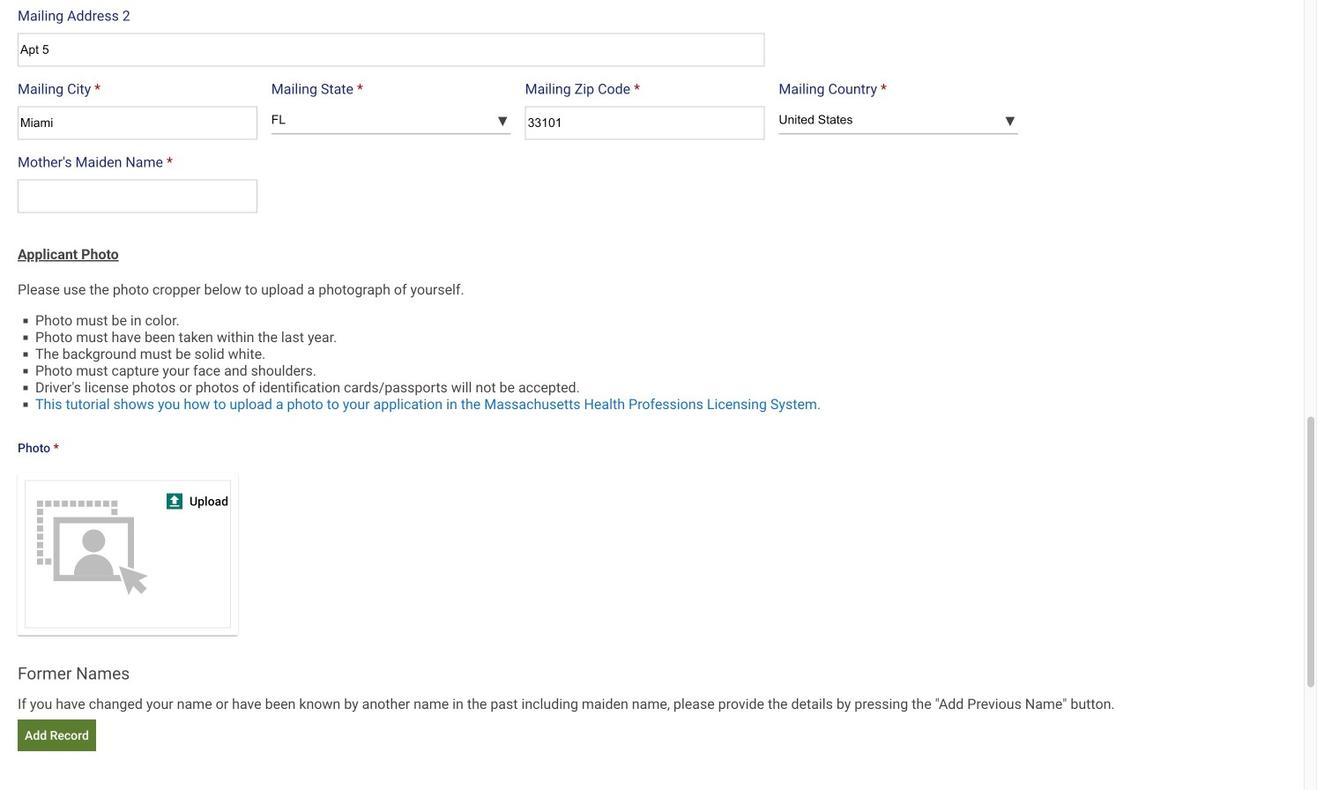 Task type: locate. For each thing, give the bounding box(es) containing it.
None text field
[[18, 33, 765, 67], [18, 179, 257, 213], [18, 33, 765, 67], [18, 179, 257, 213]]

None text field
[[18, 106, 257, 140], [525, 106, 765, 140], [18, 106, 257, 140], [525, 106, 765, 140]]



Task type: vqa. For each thing, say whether or not it's contained in the screenshot.
no color icon
yes



Task type: describe. For each thing, give the bounding box(es) containing it.
no color image
[[167, 493, 183, 509]]



